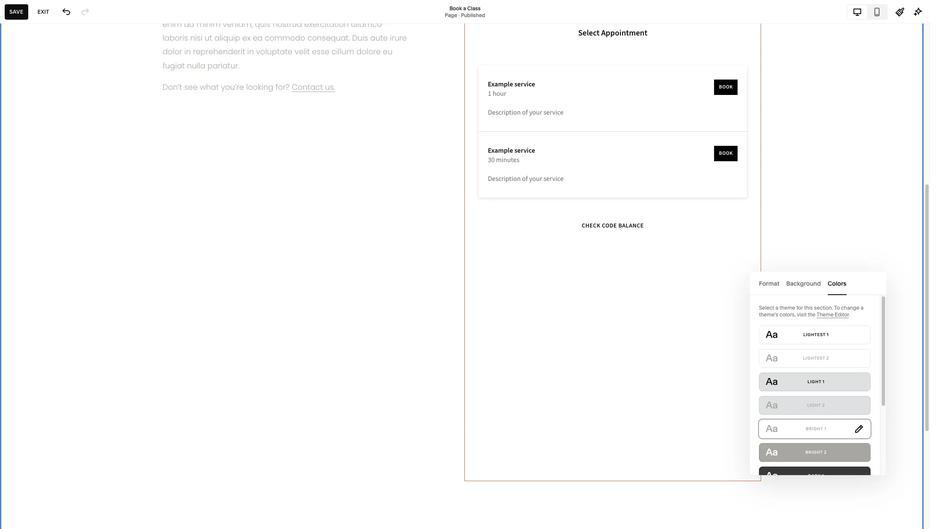 Task type: locate. For each thing, give the bounding box(es) containing it.
1 for dark 1
[[823, 474, 825, 478]]

bright
[[806, 427, 824, 431], [806, 450, 823, 455]]

this
[[805, 305, 813, 311]]

format button
[[759, 272, 780, 295]]

2 for bright 2
[[825, 450, 827, 455]]

aa for light 2
[[766, 400, 778, 411]]

1 vertical spatial lightest
[[803, 356, 826, 361]]

light
[[808, 380, 822, 384], [808, 403, 821, 408]]

light up "light 2"
[[808, 380, 822, 384]]

lightest down the lightest 1
[[803, 356, 826, 361]]

bright up 'dark'
[[806, 450, 823, 455]]

a inside 'book a class page · published'
[[463, 5, 466, 11]]

theme editor link
[[817, 311, 849, 318]]

tab list
[[848, 5, 887, 19], [759, 272, 878, 295]]

2 horizontal spatial a
[[861, 305, 864, 311]]

2 down the light 1
[[823, 403, 825, 408]]

lightest for lightest 2
[[803, 356, 826, 361]]

a
[[463, 5, 466, 11], [776, 305, 779, 311], [861, 305, 864, 311]]

bright down "light 2"
[[806, 427, 824, 431]]

lightest
[[804, 332, 826, 337], [803, 356, 826, 361]]

2 aa from the top
[[766, 353, 778, 364]]

2 down the lightest 1
[[827, 356, 830, 361]]

4 aa from the top
[[766, 400, 778, 411]]

.
[[849, 311, 851, 318]]

exit
[[38, 8, 49, 15]]

a right select
[[776, 305, 779, 311]]

2 down bright 1 at the bottom of the page
[[825, 450, 827, 455]]

1 horizontal spatial a
[[776, 305, 779, 311]]

0 vertical spatial tab list
[[848, 5, 887, 19]]

1 for lightest 1
[[827, 332, 829, 337]]

1 vertical spatial 2
[[823, 403, 825, 408]]

save
[[9, 8, 23, 15]]

aa for lightest 1
[[766, 329, 778, 341]]

page
[[445, 12, 458, 18]]

aa for bright 1
[[766, 423, 778, 435]]

2
[[827, 356, 830, 361], [823, 403, 825, 408], [825, 450, 827, 455]]

1 vertical spatial light
[[808, 403, 821, 408]]

light for light 1
[[808, 380, 822, 384]]

1 vertical spatial bright
[[806, 450, 823, 455]]

2 for lightest 2
[[827, 356, 830, 361]]

5 aa from the top
[[766, 423, 778, 435]]

aa
[[766, 329, 778, 341], [766, 353, 778, 364], [766, 376, 778, 388], [766, 400, 778, 411], [766, 423, 778, 435], [766, 447, 778, 458], [766, 470, 778, 482]]

1 up bright 2
[[825, 427, 827, 431]]

light up bright 1 at the bottom of the page
[[808, 403, 821, 408]]

1 aa from the top
[[766, 329, 778, 341]]

aa for lightest 2
[[766, 353, 778, 364]]

1
[[827, 332, 829, 337], [823, 380, 825, 384], [825, 427, 827, 431], [823, 474, 825, 478]]

lightest 2
[[803, 356, 830, 361]]

0 vertical spatial light
[[808, 380, 822, 384]]

colors button
[[828, 272, 847, 295]]

0 vertical spatial 2
[[827, 356, 830, 361]]

theme
[[780, 305, 796, 311]]

dark
[[809, 474, 821, 478]]

7 aa from the top
[[766, 470, 778, 482]]

aa for dark 1
[[766, 470, 778, 482]]

bright for bright 2
[[806, 450, 823, 455]]

3 aa from the top
[[766, 376, 778, 388]]

·
[[459, 12, 460, 18]]

0 horizontal spatial a
[[463, 5, 466, 11]]

6 aa from the top
[[766, 447, 778, 458]]

2 vertical spatial 2
[[825, 450, 827, 455]]

1 right 'dark'
[[823, 474, 825, 478]]

lightest down the
[[804, 332, 826, 337]]

1 vertical spatial tab list
[[759, 272, 878, 295]]

1 for light 1
[[823, 380, 825, 384]]

0 vertical spatial lightest
[[804, 332, 826, 337]]

bright 2
[[806, 450, 827, 455]]

1 down theme
[[827, 332, 829, 337]]

0 vertical spatial bright
[[806, 427, 824, 431]]

a right change
[[861, 305, 864, 311]]

1 down lightest 2
[[823, 380, 825, 384]]

a right book
[[463, 5, 466, 11]]

the
[[808, 311, 816, 318]]

section.
[[815, 305, 834, 311]]



Task type: describe. For each thing, give the bounding box(es) containing it.
aa for light 1
[[766, 376, 778, 388]]

to
[[835, 305, 840, 311]]

bright for bright 1
[[806, 427, 824, 431]]

class
[[468, 5, 481, 11]]

2 for light 2
[[823, 403, 825, 408]]

home button
[[0, 9, 42, 28]]

exit button
[[33, 4, 54, 19]]

select a theme for this section. to change a theme's colors, visit the
[[759, 305, 864, 318]]

theme's
[[759, 311, 779, 318]]

light 2
[[808, 403, 825, 408]]

light for light 2
[[808, 403, 821, 408]]

format
[[759, 280, 780, 287]]

colors,
[[780, 311, 796, 318]]

select
[[759, 305, 775, 311]]

colors
[[828, 280, 847, 287]]

tab list containing format
[[759, 272, 878, 295]]

book a class page · published
[[445, 5, 486, 18]]

theme editor .
[[817, 311, 851, 318]]

aa for bright 2
[[766, 447, 778, 458]]

published
[[461, 12, 486, 18]]

background button
[[787, 272, 821, 295]]

dark 1
[[809, 474, 825, 478]]

save button
[[5, 4, 28, 19]]

bright 1
[[806, 427, 827, 431]]

1 for bright 1
[[825, 427, 827, 431]]

book
[[450, 5, 462, 11]]

home
[[16, 15, 33, 22]]

lightest 1
[[804, 332, 829, 337]]

theme
[[817, 311, 834, 318]]

change
[[842, 305, 860, 311]]

visit
[[797, 311, 807, 318]]

editor
[[835, 311, 849, 318]]

light 1
[[808, 380, 825, 384]]

lightest for lightest 1
[[804, 332, 826, 337]]

background
[[787, 280, 821, 287]]

a for book
[[463, 5, 466, 11]]

for
[[797, 305, 803, 311]]

a for select
[[776, 305, 779, 311]]



Task type: vqa. For each thing, say whether or not it's contained in the screenshot.
2nd Space from the bottom
no



